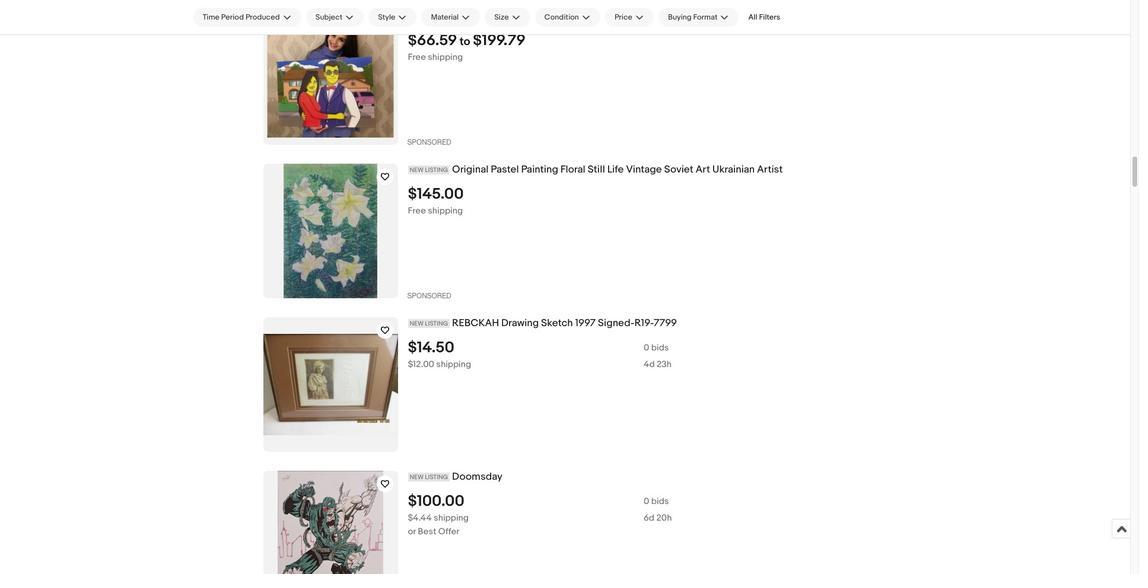 Task type: locate. For each thing, give the bounding box(es) containing it.
all filters
[[749, 12, 781, 22]]

new
[[410, 166, 424, 174], [410, 320, 424, 328], [410, 474, 424, 481]]

0 up 4d at the right
[[644, 342, 650, 354]]

2 0 from the top
[[644, 496, 650, 507]]

3 new from the top
[[410, 474, 424, 481]]

0 inside 0 bids $12.00 shipping
[[644, 342, 650, 354]]

new up $145.00
[[410, 166, 424, 174]]

0 inside 0 bids $4.44 shipping
[[644, 496, 650, 507]]

size button
[[485, 8, 530, 27]]

$12.00
[[408, 359, 434, 370]]

buying
[[668, 12, 692, 22]]

photo
[[599, 10, 626, 22]]

style left "format"
[[669, 10, 692, 22]]

1 vertical spatial bids
[[652, 496, 669, 507]]

1 bids from the top
[[652, 342, 669, 354]]

still
[[588, 164, 605, 176]]

shipping inside 0 bids $12.00 shipping
[[436, 359, 471, 370]]

painting left floral
[[521, 164, 558, 176]]

2 listing from the top
[[425, 320, 448, 328]]

1 vertical spatial new
[[410, 320, 424, 328]]

0 bids $4.44 shipping
[[408, 496, 669, 524]]

1 vertical spatial 0
[[644, 496, 650, 507]]

bids up "4d 23h" at the right bottom of page
[[652, 342, 669, 354]]

doomsday
[[452, 471, 503, 483]]

1 vertical spatial listing
[[425, 320, 448, 328]]

4d
[[644, 359, 655, 370]]

23h
[[657, 359, 672, 370]]

new for $14.50
[[410, 320, 424, 328]]

2 new from the top
[[410, 320, 424, 328]]

shipping down $14.50
[[436, 359, 471, 370]]

new listing original pastel painting floral still life vintage soviet art ukrainian artist
[[410, 164, 783, 176]]

life
[[608, 164, 624, 176]]

time period produced
[[203, 12, 280, 22]]

1 horizontal spatial painting
[[521, 164, 558, 176]]

20h
[[657, 513, 672, 524]]

style left "handmade"
[[378, 12, 396, 22]]

2 free from the top
[[408, 205, 426, 217]]

shipping up offer
[[434, 513, 469, 524]]

1 sponsored from the top
[[407, 138, 452, 147]]

1 0 from the top
[[644, 342, 650, 354]]

listing inside new listing doomsday
[[425, 474, 448, 481]]

2 bids from the top
[[652, 496, 669, 507]]

shipping down $66.59 at left
[[428, 52, 463, 63]]

0 vertical spatial painting
[[461, 10, 498, 22]]

0 vertical spatial sponsored
[[407, 138, 452, 147]]

bids up 20h
[[652, 496, 669, 507]]

bids for 0 bids $4.44 shipping
[[652, 496, 669, 507]]

bids inside 0 bids $4.44 shipping
[[652, 496, 669, 507]]

drawing
[[502, 318, 539, 329]]

handmade painting personalized by your photo cartoon style yellow link
[[408, 10, 998, 22]]

0 bids $12.00 shipping
[[408, 342, 669, 370]]

free inside $66.59 to $199.79 free shipping
[[408, 52, 426, 63]]

price
[[615, 12, 633, 22]]

listing
[[425, 166, 448, 174], [425, 320, 448, 328], [425, 474, 448, 481]]

2 vertical spatial new
[[410, 474, 424, 481]]

sponsored for shipping
[[407, 292, 452, 300]]

free
[[408, 52, 426, 63], [408, 205, 426, 217]]

artist
[[757, 164, 783, 176]]

0 vertical spatial bids
[[652, 342, 669, 354]]

listing up $100.00
[[425, 474, 448, 481]]

period
[[221, 12, 244, 22]]

ukrainian
[[713, 164, 755, 176]]

7799
[[654, 318, 677, 329]]

new up $14.50
[[410, 320, 424, 328]]

bids inside 0 bids $12.00 shipping
[[652, 342, 669, 354]]

3 listing from the top
[[425, 474, 448, 481]]

free down $145.00
[[408, 205, 426, 217]]

yellow
[[694, 10, 725, 22]]

sponsored for $199.79
[[407, 138, 452, 147]]

format
[[694, 12, 718, 22]]

subject
[[316, 12, 343, 22]]

bids
[[652, 342, 669, 354], [652, 496, 669, 507]]

1 vertical spatial free
[[408, 205, 426, 217]]

sponsored up $145.00
[[407, 138, 452, 147]]

new up $100.00
[[410, 474, 424, 481]]

sponsored
[[407, 138, 452, 147], [407, 292, 452, 300]]

2 vertical spatial listing
[[425, 474, 448, 481]]

filters
[[759, 12, 781, 22]]

material button
[[422, 8, 480, 27]]

$145.00
[[408, 185, 464, 203]]

0 horizontal spatial painting
[[461, 10, 498, 22]]

1 vertical spatial painting
[[521, 164, 558, 176]]

listing for $100.00
[[425, 474, 448, 481]]

painting up to
[[461, 10, 498, 22]]

2 sponsored from the top
[[407, 292, 452, 300]]

free down $66.59 at left
[[408, 52, 426, 63]]

0
[[644, 342, 650, 354], [644, 496, 650, 507]]

sponsored up $14.50
[[407, 292, 452, 300]]

1 new from the top
[[410, 166, 424, 174]]

style
[[669, 10, 692, 22], [378, 12, 396, 22]]

or
[[408, 526, 416, 538]]

new inside new listing rebckah drawing sketch 1997 signed-r19-7799
[[410, 320, 424, 328]]

0 vertical spatial listing
[[425, 166, 448, 174]]

1997
[[575, 318, 596, 329]]

0 for 0 bids $12.00 shipping
[[644, 342, 650, 354]]

1 free from the top
[[408, 52, 426, 63]]

listing up $145.00
[[425, 166, 448, 174]]

r19-
[[635, 318, 654, 329]]

1 vertical spatial sponsored
[[407, 292, 452, 300]]

signed-
[[598, 318, 635, 329]]

listing for $14.50
[[425, 320, 448, 328]]

listing inside new listing original pastel painting floral still life vintage soviet art ukrainian artist
[[425, 166, 448, 174]]

handmade painting personalized by your photo cartoon style yellow
[[408, 10, 725, 22]]

subject button
[[306, 8, 364, 27]]

shipping
[[428, 52, 463, 63], [428, 205, 463, 217], [436, 359, 471, 370], [434, 513, 469, 524]]

listing inside new listing rebckah drawing sketch 1997 signed-r19-7799
[[425, 320, 448, 328]]

0 up 6d
[[644, 496, 650, 507]]

0 horizontal spatial style
[[378, 12, 396, 22]]

0 vertical spatial 0
[[644, 342, 650, 354]]

0 vertical spatial new
[[410, 166, 424, 174]]

0 vertical spatial free
[[408, 52, 426, 63]]

listing up $14.50
[[425, 320, 448, 328]]

shipping down $145.00
[[428, 205, 463, 217]]

price button
[[605, 8, 654, 27]]

new inside new listing original pastel painting floral still life vintage soviet art ukrainian artist
[[410, 166, 424, 174]]

original pastel painting floral still life vintage soviet art ukrainian artist image
[[284, 164, 378, 299]]

1 listing from the top
[[425, 166, 448, 174]]

buying format
[[668, 12, 718, 22]]

art
[[696, 164, 710, 176]]

all
[[749, 12, 758, 22]]

time period produced button
[[193, 8, 301, 27]]

new inside new listing doomsday
[[410, 474, 424, 481]]

new listing rebckah drawing sketch 1997 signed-r19-7799
[[410, 318, 677, 329]]

painting
[[461, 10, 498, 22], [521, 164, 558, 176]]

6d 20h or best offer
[[408, 513, 672, 538]]

new listing doomsday
[[410, 471, 503, 483]]

new for $100.00
[[410, 474, 424, 481]]



Task type: vqa. For each thing, say whether or not it's contained in the screenshot.
THE SHIPPING
yes



Task type: describe. For each thing, give the bounding box(es) containing it.
6d
[[644, 513, 655, 524]]

style button
[[369, 8, 417, 27]]

soviet
[[665, 164, 694, 176]]

style inside dropdown button
[[378, 12, 396, 22]]

$100.00
[[408, 493, 465, 511]]

rebckah
[[452, 318, 499, 329]]

floral
[[561, 164, 586, 176]]

1 horizontal spatial style
[[669, 10, 692, 22]]

to
[[460, 35, 471, 49]]

material
[[431, 12, 459, 22]]

$199.79
[[473, 31, 526, 50]]

$4.44
[[408, 513, 432, 524]]

free inside $145.00 free shipping
[[408, 205, 426, 217]]

painting inside handmade painting personalized by your photo cartoon style yellow link
[[461, 10, 498, 22]]

all filters button
[[744, 8, 785, 27]]

produced
[[246, 12, 280, 22]]

offer
[[439, 526, 460, 538]]

shipping inside 0 bids $4.44 shipping
[[434, 513, 469, 524]]

pastel
[[491, 164, 519, 176]]

your
[[576, 10, 597, 22]]

condition button
[[535, 8, 601, 27]]

4d 23h
[[644, 359, 672, 370]]

buying format button
[[659, 8, 739, 27]]

handmade
[[408, 10, 459, 22]]

listing for $145.00
[[425, 166, 448, 174]]

0 for 0 bids $4.44 shipping
[[644, 496, 650, 507]]

original
[[452, 164, 489, 176]]

$14.50
[[408, 339, 455, 357]]

sketch
[[541, 318, 573, 329]]

doomsday image
[[278, 471, 384, 575]]

$145.00 free shipping
[[408, 185, 464, 217]]

vintage
[[626, 164, 662, 176]]

best
[[418, 526, 437, 538]]

shipping inside $66.59 to $199.79 free shipping
[[428, 52, 463, 63]]

time
[[203, 12, 220, 22]]

by
[[562, 10, 574, 22]]

handmade painting personalized by your photo cartoon style yellow image
[[263, 13, 398, 142]]

$66.59
[[408, 31, 457, 50]]

$66.59 to $199.79 free shipping
[[408, 31, 526, 63]]

new for $145.00
[[410, 166, 424, 174]]

personalized
[[500, 10, 560, 22]]

bids for 0 bids $12.00 shipping
[[652, 342, 669, 354]]

condition
[[545, 12, 579, 22]]

rebckah drawing sketch 1997 signed-r19-7799 image
[[263, 334, 398, 435]]

size
[[495, 12, 509, 22]]

cartoon
[[628, 10, 667, 22]]

shipping inside $145.00 free shipping
[[428, 205, 463, 217]]



